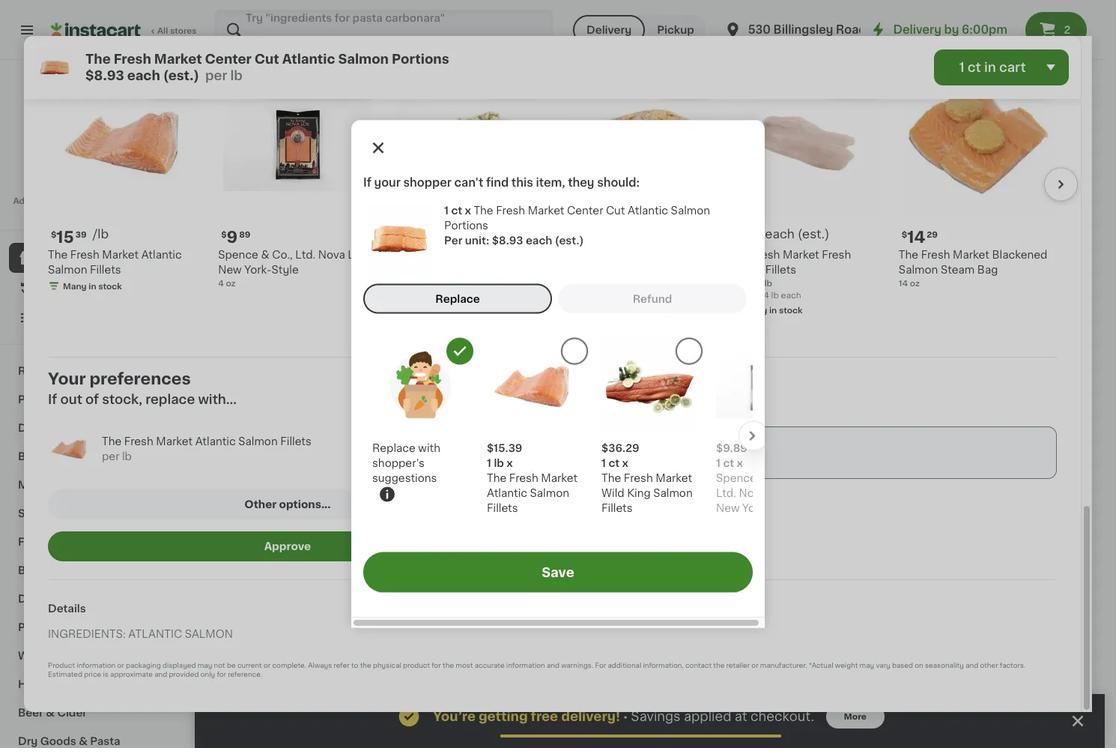 Task type: describe. For each thing, give the bounding box(es) containing it.
the fresh market atlantic salmon fillets
[[48, 249, 182, 275]]

approve
[[264, 541, 311, 552]]

delivery for delivery
[[587, 25, 632, 35]]

each up the fresh market fresh tilapia fillets $10.99 / lb about 0.4 lb each at the top right of the page
[[766, 228, 795, 240]]

fresh inside the fresh market atlantic salmon fillets per lb
[[124, 436, 153, 447]]

delivery!
[[562, 710, 621, 723]]

4 inside spence & co., ltd. nova lox, new york-style 4 oz
[[218, 279, 224, 287]]

& for candy
[[60, 508, 68, 519]]

the for the fresh market atlantic salmon fillets
[[48, 249, 68, 260]]

salmon inside $ 10 the fresh market almond crusted salmon $15.39 / lb about 0.7 lb each
[[604, 264, 643, 275]]

atlantic inside the fresh market center cut atlantic salmon portions $16.49 / lb about 0.54 lb each
[[247, 624, 287, 635]]

contact
[[686, 662, 712, 669]]

pasta
[[90, 736, 120, 747]]

beverages inside hard beverages link
[[47, 679, 104, 690]]

the left retailer
[[714, 662, 725, 669]]

2 may from the left
[[860, 662, 875, 669]]

new inside spence & co., ltd. nova lox, new york-style 4 oz
[[218, 264, 242, 275]]

oz inside the fresh market blackened salmon steam bag 14 oz
[[911, 279, 920, 287]]

each inside save dialog
[[526, 235, 553, 246]]

& for co.,
[[261, 249, 270, 260]]

stock inside many in stock button
[[994, 654, 1018, 662]]

to inside 'product information or packaging displayed may not be current or complete. always refer to the physical product for the most accurate information and warnings. for additional information, contact the retailer or manufacturer. *actual weight may vary based on seasonality and other factors. estimated price is approximate and provided only for reference.'
[[352, 662, 359, 669]]

/ inside the fresh market fresh tilapia fillets $10.99 / lb about 0.4 lb each
[[759, 279, 763, 287]]

dairy & eggs link
[[9, 414, 182, 442]]

1 for $9.89 1 ct x spence & co., ltd. nova lox, new york-style
[[717, 458, 721, 468]]

lb up 0.4
[[765, 279, 773, 287]]

/ inside $ 10 the fresh market almond crusted salmon $15.39 / lb about 0.7 lb each
[[589, 279, 592, 287]]

organic for bananas
[[369, 291, 411, 302]]

deli link
[[9, 585, 182, 613]]

lb up 0.55
[[424, 279, 432, 287]]

hard
[[18, 679, 44, 690]]

seasonality
[[926, 662, 965, 669]]

ct inside "$9.89 1 ct x spence & co., ltd. nova lox, new york-style"
[[724, 458, 735, 468]]

garlic
[[482, 249, 513, 260]]

$ inside "$ 15 39"
[[51, 230, 56, 239]]

salmon inside $36.29 1 ct x the fresh market wild king salmon fillets
[[654, 488, 693, 498]]

buy it again
[[42, 283, 105, 293]]

pickup
[[658, 25, 695, 35]]

pricing
[[73, 167, 103, 175]]

fresh inside 'the fresh market french butter croissants 4 ct'
[[679, 609, 708, 620]]

about inside about 0.54 lbs final cost by weight
[[265, 486, 291, 494]]

spence inside "$9.89 1 ct x spence & co., ltd. nova lox, new york-style"
[[717, 473, 757, 483]]

0.54 inside about 0.54 lbs final cost by weight
[[293, 486, 312, 494]]

many in stock up contact
[[671, 654, 730, 662]]

1 5 from the left
[[521, 272, 531, 287]]

many in stock down 0.7
[[574, 306, 633, 314]]

meat
[[18, 480, 46, 490]]

in right it
[[89, 282, 96, 290]]

39 for 15
[[75, 230, 87, 239]]

39 inside the 0 39
[[390, 272, 401, 281]]

salmon inside the fresh market center cut atlantic salmon portions $8.93 each (est.) per lb
[[338, 53, 389, 66]]

in down the fresh market fresh tilapia fillets $10.99 / lb about 0.4 lb each at the top right of the page
[[770, 306, 778, 314]]

The Fresh Market Atlantic Salmon Fillets checkbox
[[561, 338, 588, 365]]

warnings.
[[562, 662, 594, 669]]

about inside $ 10 the fresh market almond crusted salmon $15.39 / lb about 0.7 lb each
[[559, 291, 584, 299]]

fresh inside the fresh market garlic dill salmon $15.39 / lb about 0.55 lb each
[[411, 249, 440, 260]]

0.54 inside the fresh market center cut atlantic salmon portions $16.49 / lb about 0.54 lb each
[[252, 666, 271, 674]]

more button
[[827, 705, 885, 729]]

stock inside 'seal the seasons organic north carolina blueberries 32 oz many in stock'
[[707, 351, 730, 359]]

hard beverages
[[18, 679, 104, 690]]

container
[[816, 306, 856, 314]]

your
[[48, 371, 86, 387]]

per
[[445, 235, 463, 246]]

related items
[[48, 23, 163, 38]]

lb up the current
[[260, 654, 268, 662]]

save dialog
[[352, 120, 822, 628]]

fresh inside the fresh market center cut atlantic salmon portions $16.49 / lb about 0.54 lb each
[[247, 609, 276, 620]]

1 horizontal spatial and
[[547, 662, 560, 669]]

per unit: $8.93 each (est.)
[[445, 235, 584, 246]]

produce
[[18, 394, 64, 405]]

road
[[837, 24, 867, 35]]

$ inside $ 8 46
[[392, 230, 397, 239]]

many in stock down reference. at the left
[[240, 681, 299, 689]]

portions for the fresh market center cut atlantic salmon portions
[[445, 220, 489, 231]]

about inside the fresh market fresh tilapia fillets $10.99 / lb about 0.4 lb each
[[729, 291, 754, 299]]

& for seafood
[[48, 480, 57, 490]]

organic for blackberries
[[512, 291, 554, 302]]

cider
[[57, 708, 87, 718]]

39 for 4
[[390, 590, 401, 598]]

lb up 0.7
[[594, 279, 602, 287]]

salmon inside the fresh market atlantic salmon fillets per lb
[[239, 436, 278, 447]]

1 vertical spatial view
[[51, 167, 71, 175]]

nova inside "$9.89 1 ct x spence & co., ltd. nova lox, new york-style"
[[739, 488, 766, 498]]

main content containing fresh fruit
[[195, 60, 1106, 748]]

factors.
[[1001, 662, 1026, 669]]

fresh down the fresh market center cut atlantic salmon portions $8.93 each (est.) per lb
[[225, 85, 271, 101]]

sponsored badge image
[[656, 365, 702, 374]]

vegetables
[[275, 719, 369, 735]]

3 or from the left
[[752, 662, 759, 669]]

& for eggs
[[50, 423, 58, 433]]

next items image
[[743, 421, 763, 451]]

each (est.) up the fresh market fresh tilapia fillets $10.99 / lb about 0.4 lb each at the top right of the page
[[766, 228, 830, 240]]

weight inside 'product information or packaging displayed may not be current or complete. always refer to the physical product for the most accurate information and warnings. for additional information, contact the retailer or manufacturer. *actual weight may vary based on seasonality and other factors. estimated price is approximate and provided only for reference.'
[[836, 662, 858, 669]]

product group containing 4
[[369, 450, 500, 664]]

add button for the fresh market fresh ground chuck
[[438, 454, 496, 481]]

15
[[56, 230, 74, 245]]

find
[[486, 177, 509, 188]]

x for $9.89
[[737, 458, 744, 468]]

you're getting free delivery!
[[433, 710, 621, 723]]

2 horizontal spatial and
[[966, 662, 979, 669]]

1 inside organic strawberries 1 lb container
[[800, 306, 804, 314]]

all for fresh fruit
[[931, 88, 944, 98]]

$4.39 per pound original price: $6.59 element
[[369, 587, 500, 616]]

fillets for the fresh market fresh tilapia fillets $10.99 / lb about 0.4 lb each
[[766, 264, 797, 275]]

add button for many in stock
[[1013, 454, 1071, 481]]

spence inside spence & co., ltd. nova lox, new york-style 4 oz
[[218, 249, 259, 260]]

1 horizontal spatial 4
[[377, 589, 388, 605]]

fresh up organic strawberries 1 lb container
[[823, 249, 852, 260]]

the for the fresh market
[[49, 149, 69, 160]]

salmon inside the fresh market blackened salmon steam bag 14 oz
[[899, 264, 939, 275]]

$8.46 each (estimated) element
[[389, 228, 547, 247]]

$8.93 inside the fresh market center cut atlantic salmon portions $8.93 each (est.) per lb
[[85, 69, 124, 82]]

bag
[[978, 264, 999, 275]]

save
[[87, 209, 107, 217]]

$9.89 1 ct x spence & co., ltd. nova lox, new york-style
[[717, 443, 797, 513]]

market for the fresh market fresh tilapia fillets $10.99 / lb about 0.4 lb each
[[783, 249, 820, 260]]

0 39
[[377, 272, 401, 287]]

experience
[[122, 197, 171, 205]]

market for the fresh market french butter croissants 4 ct
[[710, 609, 747, 620]]

market inside $15.39 1 lb x the fresh market atlantic salmon fillets
[[541, 473, 578, 483]]

$ inside $ 6 59
[[659, 590, 665, 598]]

seal
[[656, 291, 679, 302]]

the for the fresh market center cut atlantic salmon portions $16.49 / lb about 0.54 lb each
[[225, 609, 245, 620]]

fillets for the fresh market atlantic salmon fillets per lb
[[281, 436, 312, 447]]

view all (50+) button
[[897, 712, 992, 742]]

the left physical
[[360, 662, 372, 669]]

stock up contact
[[707, 654, 730, 662]]

lb right 0.55
[[437, 291, 444, 299]]

shop link
[[9, 243, 182, 273]]

lb right 0.4
[[772, 291, 779, 299]]

dairy
[[18, 423, 47, 433]]

/ inside the fresh market center cut atlantic salmon portions $16.49 / lb about 0.54 lb each
[[255, 654, 258, 662]]

lb inside $15.39 1 lb x the fresh market atlantic salmon fillets
[[494, 458, 504, 468]]

unit:
[[465, 235, 490, 246]]

atlantic inside the fresh market center cut atlantic salmon portions
[[628, 205, 669, 216]]

stock down 'complete.'
[[275, 681, 299, 689]]

foods
[[70, 622, 104, 633]]

chicken
[[600, 624, 643, 635]]

best sellers
[[225, 403, 324, 419]]

$ 14 29
[[902, 230, 938, 245]]

product group containing 14
[[899, 63, 1058, 289]]

add button for organic strawberries
[[869, 136, 927, 163]]

$15.39 inside $15.39 1 lb x the fresh market atlantic salmon fillets
[[487, 443, 523, 453]]

& for cider
[[46, 708, 55, 718]]

$36.29
[[602, 443, 640, 453]]

in inside button
[[985, 654, 992, 662]]

the fresh market atlantic salmon fillets per lb
[[102, 436, 312, 462]]

$9.89
[[717, 443, 748, 453]]

lb inside the fresh market atlantic salmon fillets per lb
[[122, 451, 132, 462]]

recipes
[[18, 366, 62, 376]]

0 vertical spatial 14
[[908, 230, 926, 245]]

oz inside 'seal the seasons organic north carolina blueberries 32 oz many in stock'
[[669, 336, 679, 344]]

cut for the fresh market center cut atlantic salmon portions
[[606, 205, 626, 216]]

save
[[542, 566, 575, 579]]

york- inside "$9.89 1 ct x spence & co., ltd. nova lox, new york-style"
[[743, 503, 770, 513]]

fresh inside the fresh market blackened salmon steam bag 14 oz
[[922, 249, 951, 260]]

$15.39 1 lb x the fresh market atlantic salmon fillets
[[487, 443, 578, 513]]

fresh down reference. at the left
[[225, 719, 271, 735]]

14 inside the fresh market blackened salmon steam bag 14 oz
[[899, 279, 909, 287]]

in up contact
[[697, 654, 705, 662]]

59
[[677, 590, 688, 598]]

information,
[[644, 662, 684, 669]]

(est.) inside $0.39 each (estimated) element
[[440, 270, 472, 282]]

the inside 'seal the seasons organic north carolina blueberries 32 oz many in stock'
[[681, 291, 699, 302]]

89 inside $ 1 89
[[242, 272, 253, 281]]

organic inside 'seal the seasons organic north carolina blueberries 32 oz many in stock'
[[656, 306, 698, 317]]

out
[[60, 394, 82, 406]]

fresh up pricing
[[72, 149, 102, 160]]

the for the fresh market roasted natural chicken 26 oz
[[512, 609, 532, 620]]

co., inside "$9.89 1 ct x spence & co., ltd. nova lox, new york-style"
[[771, 473, 791, 483]]

each inside the fresh market center cut atlantic salmon portions $8.93 each (est.) per lb
[[127, 69, 160, 82]]

market for the fresh market center cut atlantic salmon portions $16.49 / lb about 0.54 lb each
[[279, 609, 316, 620]]

each inside the fresh market garlic dill salmon $15.39 / lb about 0.55 lb each
[[446, 291, 467, 299]]

1 up 'per'
[[445, 205, 449, 216]]

0 horizontal spatial and
[[155, 671, 167, 678]]

special instructions
[[578, 394, 709, 406]]

& inside dry goods & pasta link
[[79, 736, 88, 747]]

the fresh market
[[49, 149, 142, 160]]

bakery link
[[9, 556, 182, 585]]

to inside add the ultimate loyalty experience to save
[[77, 209, 85, 217]]

2 horizontal spatial /lb
[[510, 443, 528, 456]]

in down 'blackberries'
[[600, 306, 607, 314]]

replace
[[146, 394, 195, 406]]

13
[[665, 272, 682, 287]]

$15.39 per pound element
[[48, 228, 206, 247]]

oz inside the fresh market roasted natural chicken 26 oz
[[525, 639, 535, 647]]

market for the fresh market center cut atlantic salmon portions
[[528, 205, 565, 216]]

fresh inside the fresh market center cut atlantic salmon portions $8.93 each (est.) per lb
[[114, 53, 151, 66]]

stock down the fresh market atlantic salmon fillets
[[98, 282, 122, 290]]

increment quantity of spence & co., ltd. nova lox, new york-style image
[[350, 72, 368, 90]]

1 information from the left
[[77, 662, 116, 669]]

(40+)
[[946, 88, 975, 98]]

8
[[397, 230, 408, 245]]

stock down 'blackberries'
[[609, 306, 633, 314]]

instructions
[[630, 394, 709, 406]]

best
[[225, 403, 263, 419]]

weight inside about 0.54 lbs final cost by weight
[[310, 499, 338, 508]]

strawberries
[[845, 291, 911, 302]]

$ inside $ 14 29
[[902, 230, 908, 239]]

market for the fresh market fresh ground chuck
[[423, 618, 459, 629]]

$1.89 original price: $2.59 element
[[225, 270, 357, 289]]

(est.) up the fresh market fresh tilapia fillets $10.99 / lb about 0.4 lb each at the top right of the page
[[798, 228, 830, 240]]

$0.39 each (estimated) element
[[369, 270, 500, 289]]

beverages inside beverages link
[[18, 451, 75, 462]]

recipes link
[[9, 357, 182, 385]]

snacks
[[18, 508, 57, 519]]

view for fresh vegetables
[[903, 722, 929, 732]]

each inside the fresh market fresh tilapia fillets $10.99 / lb about 0.4 lb each
[[782, 291, 802, 299]]

ct inside $36.29 1 ct x the fresh market wild king salmon fillets
[[609, 458, 620, 468]]

with
[[419, 443, 441, 453]]

fresh inside the fresh market roasted natural chicken 26 oz
[[535, 609, 564, 620]]

salmon inside the fresh market atlantic salmon fillets
[[48, 264, 87, 275]]

preferences
[[90, 371, 191, 387]]

market for the fresh market atlantic salmon fillets per lb
[[156, 436, 193, 447]]

x for $36.29
[[623, 458, 629, 468]]

the for the fresh market french butter croissants 4 ct
[[656, 609, 676, 620]]

the inside $ 10 the fresh market almond crusted salmon $15.39 / lb about 0.7 lb each
[[559, 249, 578, 260]]

item carousel region containing fresh fruit
[[225, 78, 1076, 384]]

snacks & candy
[[18, 508, 107, 519]]

if your shopper can't find this item, they should:
[[364, 177, 640, 188]]

49 inside 5 49
[[533, 272, 544, 281]]

fresh up "most"
[[462, 618, 491, 629]]

nova inside spence & co., ltd. nova lox, new york-style 4 oz
[[318, 249, 345, 260]]

the fresh market logo image
[[63, 78, 129, 144]]

market for the fresh market blackened salmon steam bag 14 oz
[[954, 249, 990, 260]]

/ inside the fresh market garlic dill salmon $15.39 / lb about 0.55 lb each
[[418, 279, 422, 287]]

on
[[915, 662, 924, 669]]

each (est.) for 8
[[427, 228, 492, 240]]

physical
[[373, 662, 402, 669]]

replace for replace with shopper's suggestions
[[373, 443, 416, 453]]

per inside the fresh market center cut atlantic salmon portions $8.93 each (est.) per lb
[[205, 69, 227, 82]]

additional
[[608, 662, 642, 669]]

market for the fresh market
[[104, 149, 142, 160]]

with...
[[198, 394, 237, 406]]

new inside "$9.89 1 ct x spence & co., ltd. nova lox, new york-style"
[[717, 503, 740, 513]]

x for $15.39
[[507, 458, 513, 468]]

(50+)
[[946, 722, 975, 732]]

current
[[238, 662, 262, 669]]

almond
[[652, 249, 693, 260]]

view pricing policy
[[51, 167, 131, 175]]

• savings applied at checkout.
[[624, 710, 815, 723]]

shopper
[[404, 177, 452, 188]]

x up "$8.46 each (estimated)" "element"
[[465, 205, 471, 216]]

fresh up tilapia
[[751, 249, 781, 260]]

each up 0.55
[[407, 270, 437, 282]]

stock down the fresh market fresh tilapia fillets $10.99 / lb about 0.4 lb each at the top right of the page
[[780, 306, 803, 314]]

buy it again link
[[9, 273, 182, 303]]

eggs
[[61, 423, 88, 433]]

loyalty
[[89, 197, 120, 205]]

$ 9 89 for spence
[[221, 230, 251, 245]]

5 inside the product group
[[952, 272, 963, 287]]

lb inside the fresh market center cut atlantic salmon portions $8.93 each (est.) per lb
[[231, 69, 243, 82]]

0 vertical spatial by
[[945, 24, 960, 35]]

seasons
[[702, 291, 746, 302]]

about inside the fresh market center cut atlantic salmon portions $16.49 / lb about 0.54 lb each
[[225, 666, 250, 674]]

0 vertical spatial for
[[432, 662, 441, 669]]

fresh inside the fresh market atlantic salmon fillets
[[70, 249, 99, 260]]

4 inside 'the fresh market french butter croissants 4 ct'
[[656, 639, 662, 647]]



Task type: vqa. For each thing, say whether or not it's contained in the screenshot.
bottom Cut
yes



Task type: locate. For each thing, give the bounding box(es) containing it.
item carousel region
[[48, 57, 1079, 327], [225, 78, 1076, 384], [225, 396, 1076, 700]]

$8.93 inside save dialog
[[492, 235, 524, 246]]

$ inside $ 5 49
[[947, 272, 952, 281]]

0 horizontal spatial 9
[[227, 230, 238, 245]]

add button for 5
[[1013, 136, 1071, 163]]

view left pricing
[[51, 167, 71, 175]]

0 horizontal spatial 0.54
[[252, 666, 271, 674]]

add button for the fresh market blackened salmon steam bag
[[995, 68, 1053, 95]]

2 49 from the left
[[964, 272, 976, 281]]

0 horizontal spatial replace
[[373, 443, 416, 453]]

0 vertical spatial weight
[[310, 499, 338, 508]]

1 vertical spatial replace
[[373, 443, 416, 453]]

1 vertical spatial style
[[770, 503, 797, 513]]

complete.
[[272, 662, 307, 669]]

center for the fresh market center cut atlantic salmon portions
[[567, 205, 604, 216]]

portions for the fresh market center cut atlantic salmon portions $8.93 each (est.) per lb
[[392, 53, 449, 66]]

1 49 from the left
[[533, 272, 544, 281]]

the for the fresh market center cut atlantic salmon portions $8.93 each (est.) per lb
[[85, 53, 111, 66]]

pickup button
[[646, 15, 707, 45]]

1 vertical spatial portions
[[445, 220, 489, 231]]

add inside add the ultimate loyalty experience to save
[[13, 197, 30, 205]]

1 vertical spatial 6
[[665, 589, 676, 605]]

lb up fresh fruit
[[231, 69, 243, 82]]

the for the fresh market center cut atlantic salmon portions
[[474, 205, 494, 216]]

6
[[512, 306, 518, 314], [665, 589, 676, 605]]

the fresh market atlantic salmon fillets image
[[48, 427, 93, 472]]

2 5 from the left
[[952, 272, 963, 287]]

goods
[[40, 736, 76, 747]]

x inside $36.29 1 ct x the fresh market wild king salmon fillets
[[623, 458, 629, 468]]

1 for $36.29 1 ct x the fresh market wild king salmon fillets
[[602, 458, 606, 468]]

item carousel region containing 15
[[48, 57, 1079, 327]]

center up fresh fruit
[[205, 53, 252, 66]]

1 horizontal spatial nova
[[739, 488, 766, 498]]

1 vertical spatial cut
[[606, 205, 626, 216]]

ultimate
[[50, 197, 87, 205]]

style inside "$9.89 1 ct x spence & co., ltd. nova lox, new york-style"
[[770, 503, 797, 513]]

delivery by 6:00pm
[[894, 24, 1008, 35]]

fresh inside $ 10 the fresh market almond crusted salmon $15.39 / lb about 0.7 lb each
[[581, 249, 610, 260]]

2 horizontal spatial cut
[[606, 205, 626, 216]]

the
[[681, 291, 699, 302], [360, 662, 372, 669], [443, 662, 454, 669], [714, 662, 725, 669]]

fresh down $8.93 each (estimated) element
[[247, 609, 276, 620]]

1 horizontal spatial for
[[432, 662, 441, 669]]

The Fresh Market Wild King Salmon Fillets checkbox
[[676, 338, 703, 365]]

market inside the fresh market atlantic salmon fillets per lb
[[156, 436, 193, 447]]

market for the fresh market center cut atlantic salmon portions $8.93 each (est.) per lb
[[154, 53, 202, 66]]

0 horizontal spatial spence
[[218, 249, 259, 260]]

add button for the fresh market atlantic salmon fillets
[[144, 68, 202, 95]]

/lb inside $4.39 per pound original price: $6.59 element
[[407, 588, 423, 600]]

the fresh market fresh ground chuck
[[369, 618, 491, 644]]

0 vertical spatial to
[[77, 209, 85, 217]]

view all (40+)
[[903, 88, 975, 98]]

$16.49 up seasons on the right of the page
[[699, 276, 734, 287]]

1 vertical spatial /lb
[[510, 443, 528, 456]]

service type group
[[573, 15, 707, 45]]

1 vertical spatial 39
[[390, 272, 401, 281]]

lb right the current
[[273, 666, 281, 674]]

ltd. inside "$9.89 1 ct x spence & co., ltd. nova lox, new york-style"
[[717, 488, 737, 498]]

dry
[[18, 736, 38, 747]]

0 vertical spatial $ 9 89
[[221, 230, 251, 245]]

cut up fresh fruit
[[255, 53, 279, 66]]

$ 15 39
[[51, 230, 87, 245]]

0 vertical spatial $8.93
[[85, 69, 124, 82]]

nova up $1.89 original price: $2.59 element
[[318, 249, 345, 260]]

item carousel region containing best sellers
[[225, 396, 1076, 700]]

option group
[[364, 284, 753, 314]]

salmon right king
[[654, 488, 693, 498]]

treatment tracker modal dialog
[[195, 694, 1106, 748]]

1 down $36.29
[[602, 458, 606, 468]]

/ up 0.55
[[418, 279, 422, 287]]

ltd. down $9.89 at the bottom
[[717, 488, 737, 498]]

salmon down best on the bottom
[[239, 436, 278, 447]]

replace for replace
[[436, 294, 480, 304]]

for
[[596, 662, 607, 669]]

suggestions
[[373, 473, 437, 483]]

1 horizontal spatial per
[[205, 69, 227, 82]]

this
[[512, 177, 534, 188]]

14 up strawberries
[[899, 279, 909, 287]]

1 horizontal spatial spence
[[717, 473, 757, 483]]

530
[[749, 24, 771, 35]]

1 horizontal spatial 5
[[952, 272, 963, 287]]

2 vertical spatial /lb
[[407, 588, 423, 600]]

fillets inside $15.39 1 lb x the fresh market atlantic salmon fillets
[[487, 503, 518, 513]]

9 for spence
[[227, 230, 238, 245]]

0 vertical spatial portions
[[392, 53, 449, 66]]

ct down $36.29
[[609, 458, 620, 468]]

2 button
[[1026, 12, 1088, 48]]

0 vertical spatial nova
[[318, 249, 345, 260]]

1 vertical spatial ltd.
[[717, 488, 737, 498]]

6 inside organic blackberries 6 oz
[[512, 306, 518, 314]]

each
[[127, 69, 160, 82], [766, 228, 795, 240], [427, 228, 457, 240], [526, 235, 553, 246], [407, 270, 437, 282], [610, 291, 630, 299], [782, 291, 802, 299], [446, 291, 467, 299], [283, 666, 303, 674]]

approximate
[[110, 671, 153, 678]]

the for the fresh market blackened salmon steam bag 14 oz
[[899, 249, 919, 260]]

I would like my shopper to... text field
[[578, 427, 1058, 479]]

product
[[48, 662, 75, 669]]

all
[[931, 88, 944, 98], [931, 722, 943, 732]]

lox, down i would like my shopper to... text box
[[769, 488, 791, 498]]

89 for the
[[533, 590, 545, 598]]

2 vertical spatial cut
[[225, 624, 244, 635]]

co., inside spence & co., ltd. nova lox, new york-style 4 oz
[[272, 249, 293, 260]]

many inside 'seal the seasons organic north carolina blueberries 32 oz many in stock'
[[671, 351, 695, 359]]

replace
[[436, 294, 480, 304], [373, 443, 416, 453]]

1 ct x
[[445, 205, 474, 216]]

0 vertical spatial 39
[[75, 230, 87, 239]]

fresh down if out of stock, replace with...
[[124, 436, 153, 447]]

many in stock inside button
[[959, 654, 1018, 662]]

0 vertical spatial lox,
[[348, 249, 370, 260]]

new
[[218, 264, 242, 275], [717, 503, 740, 513]]

49 up organic blackberries 6 oz
[[533, 272, 544, 281]]

1 or from the left
[[117, 662, 124, 669]]

$ inside $ 1 89
[[228, 272, 233, 281]]

the inside $36.29 1 ct x the fresh market wild king salmon fillets
[[602, 473, 622, 483]]

& left pasta
[[79, 736, 88, 747]]

x inside $15.39 1 lb x the fresh market atlantic salmon fillets
[[507, 458, 513, 468]]

0 horizontal spatial york-
[[245, 264, 272, 275]]

1 vertical spatial york-
[[743, 503, 770, 513]]

(est.) inside "$8.46 each (estimated)" "element"
[[460, 228, 492, 240]]

49 inside $ 5 49
[[964, 272, 976, 281]]

fillets up 0.4
[[766, 264, 797, 275]]

& inside spence & co., ltd. nova lox, new york-style 4 oz
[[261, 249, 270, 260]]

0 vertical spatial style
[[272, 264, 299, 275]]

if for if out of stock, replace with...
[[48, 394, 57, 406]]

/lb for 15
[[93, 228, 109, 240]]

market inside the fresh market center cut atlantic salmon portions $8.93 each (est.) per lb
[[154, 53, 202, 66]]

1 vertical spatial 89
[[242, 272, 253, 281]]

to
[[77, 209, 85, 217], [352, 662, 359, 669]]

1 vertical spatial 9
[[521, 589, 532, 605]]

prepared foods
[[18, 622, 104, 633]]

2 vertical spatial center
[[318, 609, 355, 620]]

other options... button
[[48, 490, 528, 520]]

fillets down "wild"
[[602, 503, 633, 513]]

atlantic inside the fresh market center cut atlantic salmon portions $8.93 each (est.) per lb
[[282, 53, 335, 66]]

for down not
[[217, 671, 226, 678]]

meat & seafood
[[18, 480, 105, 490]]

york-
[[245, 264, 272, 275], [743, 503, 770, 513]]

1 left container
[[800, 306, 804, 314]]

can't
[[455, 177, 484, 188]]

0 vertical spatial york-
[[245, 264, 272, 275]]

$15.39
[[559, 279, 587, 287], [389, 279, 416, 287], [487, 443, 523, 453], [464, 443, 507, 456]]

1 vertical spatial $16.49
[[225, 654, 253, 662]]

fruit
[[275, 85, 314, 101]]

product group
[[48, 63, 206, 295], [218, 63, 377, 289], [899, 63, 1058, 289], [225, 132, 357, 334], [656, 132, 788, 378], [800, 132, 932, 334], [944, 132, 1076, 334], [225, 450, 357, 694], [369, 450, 500, 664], [512, 450, 644, 649], [656, 450, 788, 667], [800, 450, 932, 649], [944, 450, 1076, 667]]

add button for the fresh market roasted natural chicken
[[582, 454, 640, 481]]

atlantic down $15.39 per pound element
[[141, 249, 182, 260]]

fresh up crusted
[[581, 249, 610, 260]]

market
[[154, 53, 202, 66], [104, 149, 142, 160], [528, 205, 565, 216], [102, 249, 139, 260], [613, 249, 650, 260], [783, 249, 820, 260], [443, 249, 479, 260], [954, 249, 990, 260], [156, 436, 193, 447], [541, 473, 578, 483], [656, 473, 693, 483], [279, 609, 316, 620], [710, 609, 747, 620], [567, 609, 603, 620], [423, 618, 459, 629]]

$ inside $ 10 the fresh market almond crusted salmon $15.39 / lb about 0.7 lb each
[[562, 230, 567, 239]]

(est.)
[[163, 69, 199, 82], [798, 228, 830, 240], [460, 228, 492, 240], [555, 235, 584, 246], [440, 270, 472, 282]]

2 all from the top
[[931, 722, 943, 732]]

in inside 'seal the seasons organic north carolina blueberries 32 oz many in stock'
[[697, 351, 705, 359]]

many inside button
[[959, 654, 983, 662]]

1 lb x  the fresh market atlantic salmon fillets - slide 2 of 11 group
[[487, 338, 588, 522]]

2 information from the left
[[507, 662, 545, 669]]

4 down butter
[[656, 639, 662, 647]]

per
[[205, 69, 227, 82], [102, 451, 120, 462]]

related
[[48, 23, 113, 38]]

& right beer
[[46, 708, 55, 718]]

the up ground
[[369, 618, 388, 629]]

the fresh market link
[[49, 78, 142, 162]]

market inside 'the fresh market french butter croissants 4 ct'
[[710, 609, 747, 620]]

oz right 32
[[669, 336, 679, 344]]

about inside the fresh market garlic dill salmon $15.39 / lb about 0.55 lb each
[[389, 291, 414, 299]]

beer
[[18, 708, 43, 718]]

refer
[[334, 662, 350, 669]]

$ 1 89
[[228, 272, 253, 287]]

product
[[403, 662, 430, 669]]

1 ct x  the fresh market wild king salmon fillets - slide 3 of 11 group
[[602, 338, 703, 522]]

0 vertical spatial 9
[[227, 230, 238, 245]]

1 horizontal spatial lox,
[[769, 488, 791, 498]]

delivery inside button
[[587, 25, 632, 35]]

organic inside organic bananas $0.99 / lb
[[369, 291, 411, 302]]

6 down dill
[[512, 306, 518, 314]]

1 vertical spatial nova
[[739, 488, 766, 498]]

14 left 29
[[908, 230, 926, 245]]

1 vertical spatial 0.54
[[252, 666, 271, 674]]

the for the fresh market fresh tilapia fillets $10.99 / lb about 0.4 lb each
[[729, 249, 749, 260]]

0.54 left 'complete.'
[[252, 666, 271, 674]]

view all (50+)
[[903, 722, 975, 732]]

product group containing 5
[[944, 132, 1076, 334]]

the down $ 14 29
[[899, 249, 919, 260]]

product group containing 13
[[656, 132, 788, 378]]

0 horizontal spatial 4
[[218, 279, 224, 287]]

1 for $ 1 89
[[233, 272, 240, 287]]

fresh fruit
[[225, 85, 314, 101]]

atlantic inside the fresh market atlantic salmon fillets
[[141, 249, 182, 260]]

each inside $ 10 the fresh market almond crusted salmon $15.39 / lb about 0.7 lb each
[[610, 291, 630, 299]]

1 inside "$9.89 1 ct x spence & co., ltd. nova lox, new york-style"
[[717, 458, 721, 468]]

fillets up again
[[90, 264, 121, 275]]

each (est.) down 1 ct x
[[427, 228, 492, 240]]

1 vertical spatial $8.93
[[492, 235, 524, 246]]

0 horizontal spatial $ 9 89
[[221, 230, 251, 245]]

center down the they
[[567, 205, 604, 216]]

1 vertical spatial weight
[[836, 662, 858, 669]]

all left (50+)
[[931, 722, 943, 732]]

portions inside the fresh market center cut atlantic salmon portions $8.93 each (est.) per lb
[[392, 53, 449, 66]]

0 horizontal spatial per
[[102, 451, 120, 462]]

0 vertical spatial center
[[205, 53, 252, 66]]

retailer
[[727, 662, 750, 669]]

0 vertical spatial 0.54
[[293, 486, 312, 494]]

add the ultimate loyalty experience to save
[[13, 197, 171, 217]]

details
[[48, 603, 86, 614]]

atlantic up 'fruit'
[[282, 53, 335, 66]]

9 for the
[[521, 589, 532, 605]]

$8.93 up garlic
[[492, 235, 524, 246]]

(est.) inside the fresh market center cut atlantic salmon portions $8.93 each (est.) per lb
[[163, 69, 199, 82]]

cut for the fresh market center cut atlantic salmon portions $8.93 each (est.) per lb
[[255, 53, 279, 66]]

•
[[624, 710, 628, 722]]

many
[[63, 282, 87, 290], [574, 306, 598, 314], [744, 306, 768, 314], [671, 351, 695, 359], [671, 654, 695, 662], [959, 654, 983, 662], [240, 681, 264, 689]]

the down $15.39 /lb
[[487, 473, 507, 483]]

1 vertical spatial if
[[48, 394, 57, 406]]

salmon inside the fresh market center cut atlantic salmon portions $16.49 / lb about 0.54 lb each
[[290, 624, 329, 635]]

0 horizontal spatial ltd.
[[296, 249, 316, 260]]

item,
[[536, 177, 566, 188]]

french
[[750, 609, 786, 620]]

1 vertical spatial new
[[717, 503, 740, 513]]

spence up $ 1 89
[[218, 249, 259, 260]]

add the ultimate loyalty experience to save link
[[12, 195, 179, 219]]

organic blackberries 6 oz
[[512, 291, 623, 314]]

estimated
[[48, 671, 82, 678]]

0 vertical spatial 6
[[512, 306, 518, 314]]

1 left $2.59
[[233, 272, 240, 287]]

market for the fresh market atlantic salmon fillets
[[102, 249, 139, 260]]

1 horizontal spatial $8.93
[[492, 235, 524, 246]]

9 up $ 1 89
[[227, 230, 238, 245]]

1 all from the top
[[931, 88, 944, 98]]

5 49
[[521, 272, 544, 287]]

many in stock down 0.4
[[744, 306, 803, 314]]

in down 'complete.'
[[266, 681, 273, 689]]

0 horizontal spatial new
[[218, 264, 242, 275]]

delivery right "road"
[[894, 24, 942, 35]]

other
[[245, 499, 277, 510]]

fresh up ground
[[391, 618, 420, 629]]

0 horizontal spatial weight
[[310, 499, 338, 508]]

buy
[[42, 283, 63, 293]]

the fresh market garlic dill salmon $15.39 / lb about 0.55 lb each
[[389, 249, 532, 299]]

1 vertical spatial for
[[217, 671, 226, 678]]

product group containing 6
[[656, 450, 788, 667]]

oz down 5 49
[[520, 306, 530, 314]]

spence
[[218, 249, 259, 260], [717, 473, 757, 483]]

ingredients:
[[48, 629, 126, 639]]

39 right 0
[[390, 272, 401, 281]]

/ inside organic bananas $0.99 / lb
[[395, 306, 399, 314]]

cut inside the fresh market center cut atlantic salmon portions $16.49 / lb about 0.54 lb each
[[225, 624, 244, 635]]

$ 9 89 for the
[[515, 589, 545, 605]]

fresh vegetables
[[225, 719, 369, 735]]

each inside the fresh market center cut atlantic salmon portions $16.49 / lb about 0.54 lb each
[[283, 666, 303, 674]]

main content
[[195, 60, 1106, 748]]

fresh down "$ 15 39"
[[70, 249, 99, 260]]

each up dill
[[526, 235, 553, 246]]

option group containing replace
[[364, 284, 753, 314]]

center for the fresh market center cut atlantic salmon portions $16.49 / lb about 0.54 lb each
[[318, 609, 355, 620]]

deli
[[18, 594, 39, 604]]

0 horizontal spatial 49
[[533, 272, 544, 281]]

1 horizontal spatial style
[[770, 503, 797, 513]]

salmon
[[338, 53, 389, 66], [671, 205, 711, 216], [48, 264, 87, 275], [604, 264, 643, 275], [389, 264, 428, 275], [899, 264, 939, 275], [239, 436, 278, 447], [530, 488, 570, 498], [654, 488, 693, 498], [290, 624, 329, 635]]

1 inside $15.39 1 lb x the fresh market atlantic salmon fillets
[[487, 458, 492, 468]]

lox, inside spence & co., ltd. nova lox, new york-style 4 oz
[[348, 249, 370, 260]]

if for if your shopper can't find this item, they should:
[[364, 177, 372, 188]]

stores
[[170, 27, 197, 35]]

add button for the fresh market french butter croissants
[[726, 454, 784, 481]]

0 horizontal spatial $16.49
[[225, 654, 253, 662]]

salmon up increment quantity of spence & co., ltd. nova lox, new york-style icon
[[338, 53, 389, 66]]

savings
[[631, 710, 681, 723]]

the inside the fresh market atlantic salmon fillets per lb
[[102, 436, 122, 447]]

the for the fresh market fresh ground chuck
[[369, 618, 388, 629]]

the down instacart logo
[[85, 53, 111, 66]]

0 horizontal spatial 5
[[521, 272, 531, 287]]

about right the only
[[225, 666, 250, 674]]

2 vertical spatial 39
[[390, 590, 401, 598]]

salmon up almond in the right top of the page
[[671, 205, 711, 216]]

fresh down $15.39 /lb
[[510, 473, 539, 483]]

organic
[[802, 255, 836, 263], [369, 291, 411, 302], [512, 291, 554, 302], [800, 291, 842, 302], [656, 306, 698, 317]]

product group containing 1
[[225, 132, 357, 334]]

center for the fresh market center cut atlantic salmon portions $8.93 each (est.) per lb
[[205, 53, 252, 66]]

0 horizontal spatial by
[[297, 499, 308, 508]]

1 horizontal spatial weight
[[836, 662, 858, 669]]

0 vertical spatial /lb
[[93, 228, 109, 240]]

product group containing 15
[[48, 63, 206, 295]]

5 down dill
[[521, 272, 531, 287]]

view left (40+)
[[903, 88, 929, 98]]

1 horizontal spatial $16.49
[[699, 276, 734, 287]]

0 vertical spatial replace
[[436, 294, 480, 304]]

(est.) down 1 ct x
[[460, 228, 492, 240]]

1 horizontal spatial to
[[352, 662, 359, 669]]

billingsley
[[774, 24, 834, 35]]

the left "most"
[[443, 662, 454, 669]]

1 horizontal spatial if
[[364, 177, 372, 188]]

fillets inside the fresh market atlantic salmon fillets per lb
[[281, 436, 312, 447]]

1 horizontal spatial ltd.
[[717, 488, 737, 498]]

salmon inside $15.39 1 lb x the fresh market atlantic salmon fillets
[[530, 488, 570, 498]]

if out of stock, replace with...
[[48, 394, 237, 406]]

portions inside the fresh market center cut atlantic salmon portions $16.49 / lb about 0.54 lb each
[[225, 639, 269, 650]]

view for fresh fruit
[[903, 88, 929, 98]]

the down 8
[[389, 249, 408, 260]]

0 horizontal spatial nova
[[318, 249, 345, 260]]

only
[[201, 671, 215, 678]]

each (est.)
[[766, 228, 830, 240], [427, 228, 492, 240], [407, 270, 472, 282]]

atlantic down with...
[[195, 436, 236, 447]]

1 may from the left
[[198, 662, 212, 669]]

the up "wild"
[[602, 473, 622, 483]]

2 or from the left
[[264, 662, 271, 669]]

refund button
[[558, 284, 747, 314]]

None search field
[[214, 9, 554, 51]]

0 horizontal spatial information
[[77, 662, 116, 669]]

chuck
[[411, 633, 445, 644]]

price
[[84, 671, 101, 678]]

market inside the fresh market center cut atlantic salmon portions $16.49 / lb about 0.54 lb each
[[279, 609, 316, 620]]

atlantic inside $15.39 1 lb x the fresh market atlantic salmon fillets
[[487, 488, 528, 498]]

& inside the dairy & eggs link
[[50, 423, 58, 433]]

market inside the fresh market garlic dill salmon $15.39 / lb about 0.55 lb each
[[443, 249, 479, 260]]

the up crusted
[[559, 249, 578, 260]]

style inside spence & co., ltd. nova lox, new york-style 4 oz
[[272, 264, 299, 275]]

1 horizontal spatial information
[[507, 662, 545, 669]]

to left 'save'
[[77, 209, 85, 217]]

2 vertical spatial portions
[[225, 639, 269, 650]]

in up other
[[985, 654, 992, 662]]

fillets for the fresh market atlantic salmon fillets
[[90, 264, 121, 275]]

york- down $9.89 at the bottom
[[743, 503, 770, 513]]

many in stock down shop link at the top left
[[63, 282, 122, 290]]

$15.39 inside $ 10 the fresh market almond crusted salmon $15.39 / lb about 0.7 lb each
[[559, 279, 587, 287]]

1 for $15.39 1 lb x the fresh market atlantic salmon fillets
[[487, 458, 492, 468]]

organic for strawberries
[[800, 291, 842, 302]]

the for the fresh market garlic dill salmon $15.39 / lb about 0.55 lb each
[[389, 249, 408, 260]]

the left ultimate at left top
[[32, 197, 48, 205]]

$13.19 original price: $16.49 element
[[656, 270, 788, 289]]

lb inside organic strawberries 1 lb container
[[806, 306, 814, 314]]

replace inside replace button
[[436, 294, 480, 304]]

0 vertical spatial $16.49
[[699, 276, 734, 287]]

1 vertical spatial by
[[297, 499, 308, 508]]

per up meat & seafood link
[[102, 451, 120, 462]]

1 vertical spatial 4
[[377, 589, 388, 605]]

or right the current
[[264, 662, 271, 669]]

style down i would like my shopper to... text box
[[770, 503, 797, 513]]

other
[[981, 662, 999, 669]]

89 left $2.59
[[242, 272, 253, 281]]

89 for spence
[[239, 230, 251, 239]]

fresh inside the fresh market center cut atlantic salmon portions
[[496, 205, 526, 216]]

salmon left "wild"
[[530, 488, 570, 498]]

oz right 26
[[525, 639, 535, 647]]

stock,
[[102, 394, 142, 406]]

co.,
[[272, 249, 293, 260], [771, 473, 791, 483]]

salmon inside the fresh market center cut atlantic salmon portions
[[671, 205, 711, 216]]

per inside the fresh market atlantic salmon fillets per lb
[[102, 451, 120, 462]]

lox, inside "$9.89 1 ct x spence & co., ltd. nova lox, new york-style"
[[769, 488, 791, 498]]

/ right '$0.99'
[[395, 306, 399, 314]]

portions for the fresh market center cut atlantic salmon portions $16.49 / lb about 0.54 lb each
[[225, 639, 269, 650]]

increment quantity of the fresh market center cut atlantic salmon portions image
[[330, 459, 348, 477]]

$15.39 inside the fresh market garlic dill salmon $15.39 / lb about 0.55 lb each
[[389, 279, 416, 287]]

all for fresh vegetables
[[931, 722, 943, 732]]

0 vertical spatial cut
[[255, 53, 279, 66]]

0 vertical spatial if
[[364, 177, 372, 188]]

atlantic down should:
[[628, 205, 669, 216]]

information down 26
[[507, 662, 545, 669]]

1 vertical spatial co.,
[[771, 473, 791, 483]]

0 vertical spatial view
[[903, 88, 929, 98]]

0.7
[[586, 291, 598, 299]]

product group containing the fresh market center cut atlantic salmon portions
[[225, 450, 357, 694]]

0 vertical spatial co.,
[[272, 249, 293, 260]]

should:
[[598, 177, 640, 188]]

blackened
[[993, 249, 1048, 260]]

1 horizontal spatial or
[[264, 662, 271, 669]]

lox, up '$0.99'
[[348, 249, 370, 260]]

refund
[[633, 294, 673, 304]]

0 horizontal spatial to
[[77, 209, 85, 217]]

the inside the fresh market center cut atlantic salmon portions
[[474, 205, 494, 216]]

salmon down $8.93 each (estimated) element
[[290, 624, 329, 635]]

market inside $ 10 the fresh market almond crusted salmon $15.39 / lb about 0.7 lb each
[[613, 249, 650, 260]]

beverages
[[18, 451, 75, 462], [47, 679, 104, 690]]

39 right 15 on the top left of the page
[[75, 230, 87, 239]]

by inside about 0.54 lbs final cost by weight
[[297, 499, 308, 508]]

cost
[[277, 499, 295, 508]]

each right 0.7
[[610, 291, 630, 299]]

0 horizontal spatial /lb
[[93, 228, 109, 240]]

items
[[116, 23, 163, 38]]

organic bananas $0.99 / lb
[[369, 291, 458, 314]]

salmon down $ 14 29
[[899, 264, 939, 275]]

1 horizontal spatial new
[[717, 503, 740, 513]]

the inside the fresh market blackened salmon steam bag 14 oz
[[899, 249, 919, 260]]

option group inside save dialog
[[364, 284, 753, 314]]

$8.93 each (estimated) element
[[225, 587, 357, 607]]

2
[[1065, 25, 1071, 35]]

delivery for delivery by 6:00pm
[[894, 24, 942, 35]]

ct down butter
[[664, 639, 673, 647]]

view inside popup button
[[903, 88, 929, 98]]

x inside "$9.89 1 ct x spence & co., ltd. nova lox, new york-style"
[[737, 458, 744, 468]]

market for the fresh market garlic dill salmon $15.39 / lb about 0.55 lb each
[[443, 249, 479, 260]]

york- inside spence & co., ltd. nova lox, new york-style 4 oz
[[245, 264, 272, 275]]

ct up "$8.46 each (estimated)" "element"
[[452, 205, 463, 216]]

$ 5 49
[[947, 272, 976, 287]]

weight down lbs
[[310, 499, 338, 508]]

lb inside organic bananas $0.99 / lb
[[401, 306, 409, 314]]

market for the fresh market roasted natural chicken 26 oz
[[567, 609, 603, 620]]

center inside the fresh market center cut atlantic salmon portions
[[567, 205, 604, 216]]

0 horizontal spatial center
[[205, 53, 252, 66]]

1 vertical spatial to
[[352, 662, 359, 669]]

style up $2.59
[[272, 264, 299, 275]]

0 horizontal spatial co.,
[[272, 249, 293, 260]]

lb right 0.7
[[600, 291, 608, 299]]

all stores link
[[51, 9, 198, 51]]

cut for the fresh market center cut atlantic salmon portions $16.49 / lb about 0.54 lb each
[[225, 624, 244, 635]]

1 horizontal spatial may
[[860, 662, 875, 669]]

dry goods & pasta link
[[9, 727, 182, 748]]

1 inside the product group
[[233, 272, 240, 287]]

1 horizontal spatial cut
[[255, 53, 279, 66]]

each (est.) inside "$8.46 each (estimated)" "element"
[[427, 228, 492, 240]]

center inside the fresh market center cut atlantic salmon portions $16.49 / lb about 0.54 lb each
[[318, 609, 355, 620]]

/lb for 4
[[407, 588, 423, 600]]

oz inside spence & co., ltd. nova lox, new york-style 4 oz
[[226, 279, 236, 287]]

beverages down estimated
[[47, 679, 104, 690]]

each (est.) for 39
[[407, 270, 472, 282]]

1 horizontal spatial $ 9 89
[[515, 589, 545, 605]]

2 horizontal spatial or
[[752, 662, 759, 669]]

$2.59
[[259, 276, 289, 287]]

by left 6:00pm
[[945, 24, 960, 35]]

delivery by 6:00pm link
[[870, 21, 1008, 39]]

1 inside $36.29 1 ct x the fresh market wild king salmon fillets
[[602, 458, 606, 468]]

for
[[432, 662, 441, 669], [217, 671, 226, 678]]

4 left $ 1 89
[[218, 279, 224, 287]]

2 vertical spatial view
[[903, 722, 929, 732]]

view left (50+)
[[903, 722, 929, 732]]

the for the fresh market atlantic salmon fillets per lb
[[102, 436, 122, 447]]

1 horizontal spatial /lb
[[407, 588, 423, 600]]

fillets down $15.39 /lb
[[487, 503, 518, 513]]

the inside add the ultimate loyalty experience to save
[[32, 197, 48, 205]]

fillets inside $36.29 1 ct x the fresh market wild king salmon fillets
[[602, 503, 633, 513]]

0 horizontal spatial style
[[272, 264, 299, 275]]

to right the refer
[[352, 662, 359, 669]]

all
[[157, 27, 168, 35]]

fresh inside $36.29 1 ct x the fresh market wild king salmon fillets
[[624, 473, 653, 483]]

butter
[[656, 624, 689, 635]]

instacart logo image
[[51, 21, 141, 39]]

ltd. up $1.89 original price: $2.59 element
[[296, 249, 316, 260]]

cut inside the fresh market center cut atlantic salmon portions
[[606, 205, 626, 216]]

view inside popup button
[[903, 722, 929, 732]]



